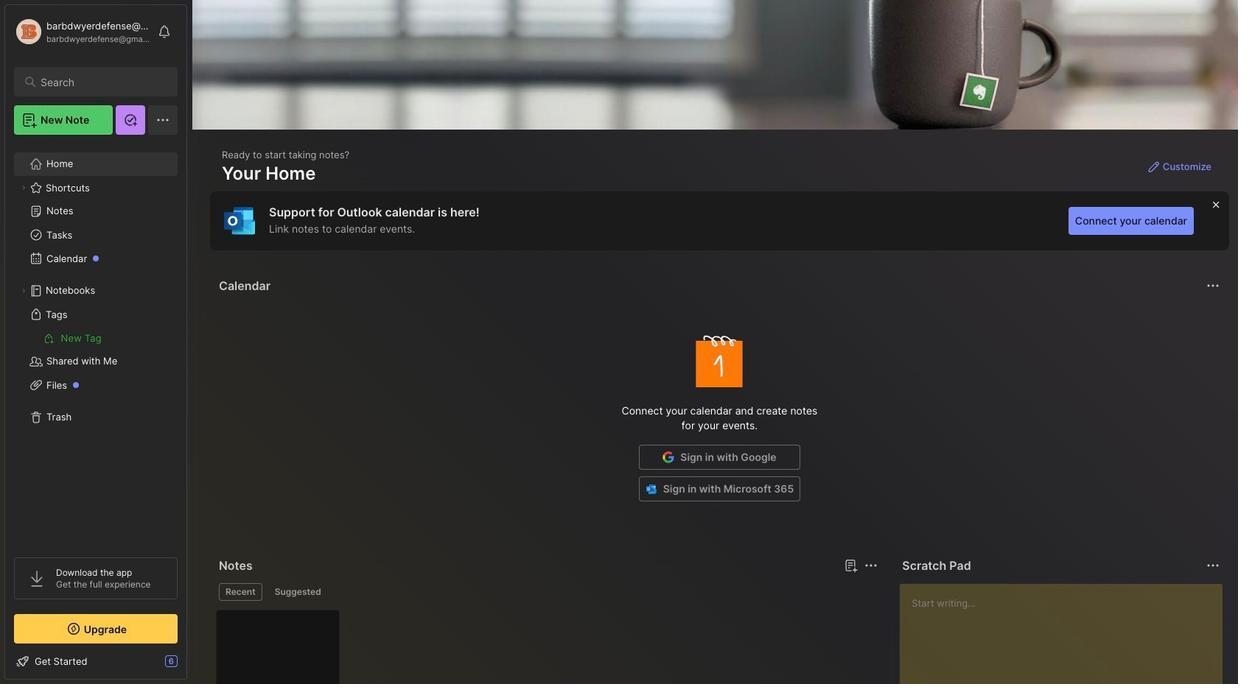 Task type: describe. For each thing, give the bounding box(es) containing it.
click to collapse image
[[186, 657, 197, 675]]

expand notebooks image
[[19, 287, 28, 296]]

Search text field
[[41, 75, 164, 89]]

Start writing… text field
[[912, 584, 1222, 685]]



Task type: locate. For each thing, give the bounding box(es) containing it.
none search field inside main element
[[41, 73, 164, 91]]

tab
[[219, 584, 262, 601], [268, 584, 328, 601]]

more actions image
[[1204, 277, 1222, 295], [862, 557, 880, 575], [1204, 557, 1222, 575]]

tree inside main element
[[5, 144, 186, 545]]

1 horizontal spatial tab
[[268, 584, 328, 601]]

group inside main element
[[14, 326, 177, 350]]

0 horizontal spatial tab
[[219, 584, 262, 601]]

Account field
[[14, 17, 150, 46]]

tree
[[5, 144, 186, 545]]

None search field
[[41, 73, 164, 91]]

More actions field
[[1203, 276, 1223, 296], [861, 556, 882, 576], [1203, 556, 1223, 576]]

Help and Learning task checklist field
[[5, 650, 186, 674]]

main element
[[0, 0, 192, 685]]

1 tab from the left
[[219, 584, 262, 601]]

2 tab from the left
[[268, 584, 328, 601]]

group
[[14, 326, 177, 350]]

tab list
[[219, 584, 876, 601]]



Task type: vqa. For each thing, say whether or not it's contained in the screenshot.
Expand Tags icon
no



